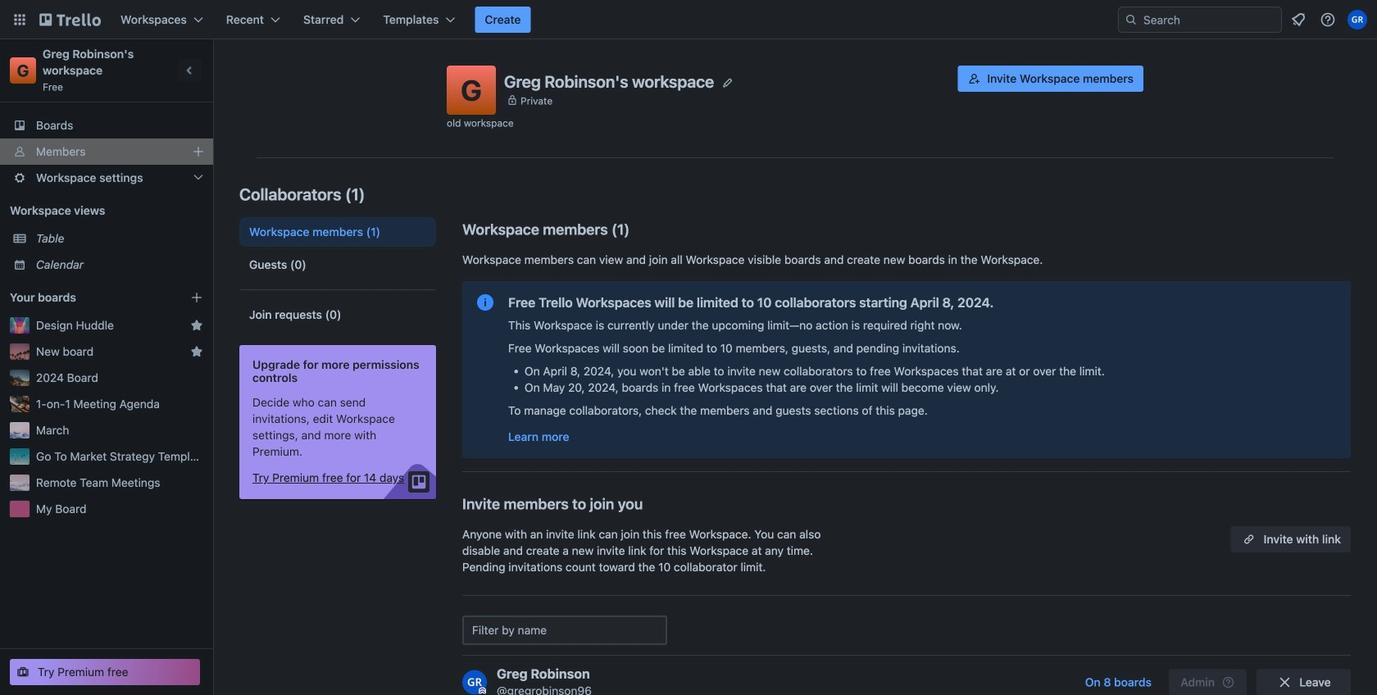 Task type: describe. For each thing, give the bounding box(es) containing it.
this member is an admin of this workspace. image
[[479, 687, 486, 695]]

greg robinson (gregrobinson96) image
[[462, 670, 487, 695]]

2 starred icon image from the top
[[190, 345, 203, 358]]

1 starred icon image from the top
[[190, 319, 203, 332]]

primary element
[[0, 0, 1377, 39]]

Filter by name text field
[[462, 616, 667, 645]]



Task type: vqa. For each thing, say whether or not it's contained in the screenshot.
SEARCH image
yes



Task type: locate. For each thing, give the bounding box(es) containing it.
workspace navigation collapse icon image
[[179, 59, 202, 82]]

greg robinson (gregrobinson96) image
[[1348, 10, 1368, 30]]

Search field
[[1138, 8, 1281, 31]]

starred icon image
[[190, 319, 203, 332], [190, 345, 203, 358]]

back to home image
[[39, 7, 101, 33]]

0 vertical spatial starred icon image
[[190, 319, 203, 332]]

search image
[[1125, 13, 1138, 26]]

1 vertical spatial starred icon image
[[190, 345, 203, 358]]

0 notifications image
[[1289, 10, 1309, 30]]

your boards with 8 items element
[[10, 288, 166, 307]]

open information menu image
[[1320, 11, 1336, 28]]

add board image
[[190, 291, 203, 304]]



